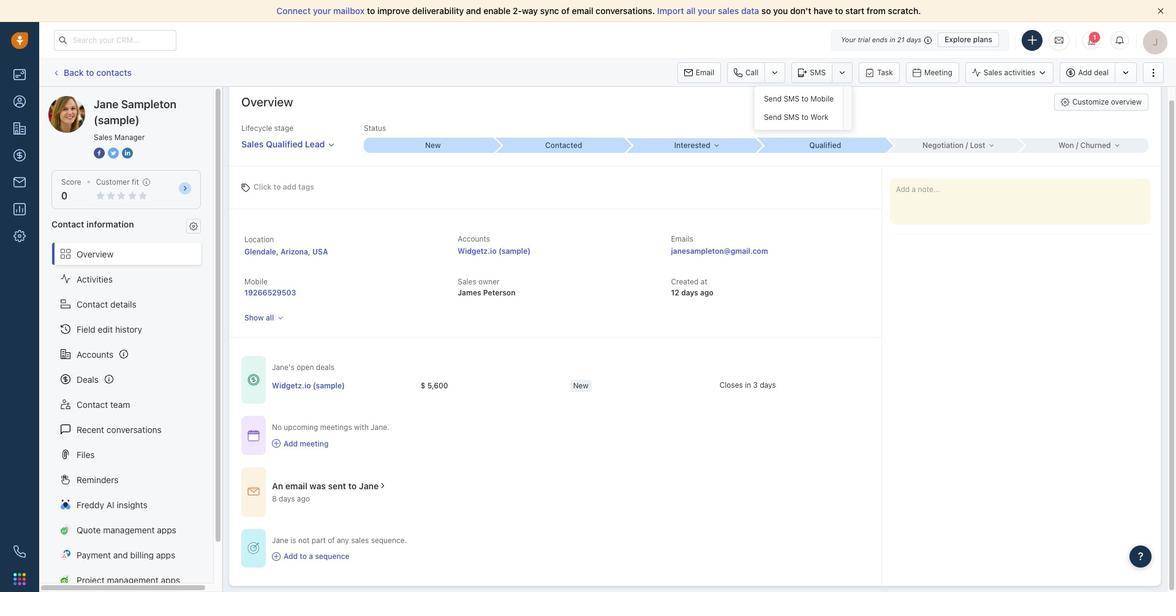 Task type: vqa. For each thing, say whether or not it's contained in the screenshot.
Glendale, Arizona, USA link
yes



Task type: describe. For each thing, give the bounding box(es) containing it.
meeting
[[924, 68, 952, 77]]

widgetz.io (sample)
[[272, 381, 345, 391]]

ago inside created at 12 days ago
[[700, 289, 714, 298]]

(sample) for jane sampleton (sample) sales manager
[[94, 114, 139, 127]]

to left a
[[300, 552, 307, 562]]

recent
[[77, 425, 104, 435]]

add to a sequence link
[[272, 552, 407, 562]]

jane's
[[272, 363, 294, 372]]

not
[[298, 536, 310, 546]]

add meeting
[[284, 440, 329, 449]]

peterson
[[483, 289, 515, 298]]

project management apps
[[77, 575, 180, 586]]

container_wx8msf4aqz5i3rn1 image for jane is not part of any sales sequence.
[[247, 543, 260, 555]]

sampleton for jane sampleton (sample) sales manager
[[121, 98, 176, 111]]

customize
[[1072, 97, 1109, 107]]

1 vertical spatial container_wx8msf4aqz5i3rn1 image
[[379, 482, 387, 491]]

sales for sales activities
[[984, 68, 1002, 77]]

with
[[354, 423, 369, 433]]

0 button
[[61, 191, 68, 202]]

1 horizontal spatial and
[[466, 6, 481, 16]]

1 vertical spatial sales
[[351, 536, 369, 546]]

churned
[[1080, 141, 1111, 150]]

you
[[773, 6, 788, 16]]

phone element
[[7, 540, 32, 565]]

import all your sales data link
[[657, 6, 761, 16]]

email button
[[677, 62, 721, 83]]

stage
[[274, 124, 293, 133]]

send sms to work
[[764, 113, 828, 122]]

interested link
[[625, 138, 756, 153]]

field
[[77, 324, 95, 335]]

8 days ago
[[272, 495, 310, 504]]

connect your mailbox to improve deliverability and enable 2-way sync of email conversations. import all your sales data so you don't have to start from scratch.
[[276, 6, 921, 16]]

send for send sms to work
[[764, 113, 782, 122]]

manager
[[114, 133, 145, 142]]

to up send sms to work
[[802, 94, 808, 103]]

files
[[77, 450, 95, 460]]

accounts for accounts
[[77, 349, 114, 360]]

contacted link
[[495, 138, 625, 153]]

freshworks switcher image
[[13, 574, 26, 586]]

sms for mobile
[[784, 94, 799, 103]]

to right sent
[[348, 481, 357, 492]]

have
[[814, 6, 833, 16]]

to left add
[[273, 182, 281, 191]]

contacted
[[545, 141, 582, 150]]

no
[[272, 423, 282, 433]]

deal
[[1094, 68, 1109, 77]]

won / churned link
[[1018, 138, 1148, 153]]

contact information
[[51, 219, 134, 230]]

contact for contact team
[[77, 400, 108, 410]]

$ 5,600
[[421, 381, 448, 391]]

open
[[297, 363, 314, 372]]

any
[[337, 536, 349, 546]]

jane sampleton (sample)
[[73, 96, 173, 106]]

Search your CRM... text field
[[54, 30, 176, 51]]

interested button
[[625, 138, 756, 153]]

quote management apps
[[77, 525, 176, 536]]

created
[[671, 277, 699, 287]]

/ for lost
[[966, 141, 968, 150]]

0 vertical spatial widgetz.io (sample) link
[[458, 247, 531, 256]]

sequence.
[[371, 536, 407, 546]]

sales for sales owner james peterson
[[458, 277, 476, 287]]

part
[[312, 536, 326, 546]]

back
[[64, 67, 84, 78]]

sales inside jane sampleton (sample) sales manager
[[94, 133, 112, 142]]

activities
[[1004, 68, 1035, 77]]

facebook circled image
[[94, 147, 105, 160]]

/ for churned
[[1076, 141, 1078, 150]]

0 vertical spatial sales
[[718, 6, 739, 16]]

janesampleton@gmail.com link
[[671, 246, 768, 258]]

edit
[[98, 324, 113, 335]]

click
[[254, 182, 272, 191]]

overview
[[1111, 97, 1142, 107]]

send email image
[[1055, 35, 1063, 45]]

deliverability
[[412, 6, 464, 16]]

0 vertical spatial of
[[561, 6, 570, 16]]

add for add deal
[[1078, 68, 1092, 77]]

sales owner james peterson
[[458, 277, 515, 298]]

add for add meeting
[[284, 440, 298, 449]]

way
[[522, 6, 538, 16]]

import
[[657, 6, 684, 16]]

jane for jane sampleton (sample) sales manager
[[94, 98, 118, 111]]

qualified inside sales qualified lead link
[[266, 139, 303, 150]]

$
[[421, 381, 425, 391]]

1 horizontal spatial email
[[572, 6, 593, 16]]

close image
[[1158, 8, 1164, 14]]

twitter circled image
[[108, 147, 119, 160]]

container_wx8msf4aqz5i3rn1 image left '8'
[[247, 486, 260, 499]]

was
[[310, 481, 326, 492]]

(sample) for accounts widgetz.io (sample)
[[499, 247, 531, 256]]

customer fit
[[96, 178, 139, 187]]

apps for quote management apps
[[157, 525, 176, 536]]

new inside row
[[573, 381, 588, 391]]

contact details
[[77, 299, 136, 310]]

team
[[110, 400, 130, 410]]

1 horizontal spatial mobile
[[811, 94, 834, 103]]

5,600
[[427, 381, 448, 391]]

trial
[[858, 36, 870, 43]]

an email was sent to jane
[[272, 481, 379, 492]]

send for send sms to mobile
[[764, 94, 782, 103]]

at
[[701, 277, 707, 287]]

jane is not part of any sales sequence.
[[272, 536, 407, 546]]

recent conversations
[[77, 425, 162, 435]]

sms inside button
[[810, 68, 826, 77]]

so
[[761, 6, 771, 16]]

12
[[671, 289, 679, 298]]

1 vertical spatial ago
[[297, 495, 310, 504]]

widgetz.io inside accounts widgetz.io (sample)
[[458, 247, 497, 256]]

don't
[[790, 6, 811, 16]]

mailbox
[[333, 6, 365, 16]]

won
[[1058, 141, 1074, 150]]

to left work
[[802, 113, 808, 122]]

interested
[[674, 141, 710, 150]]

sms button
[[792, 62, 832, 83]]

send sms to mobile
[[764, 94, 834, 103]]

container_wx8msf4aqz5i3rn1 image for jane's open deals
[[247, 374, 260, 387]]

sales for sales qualified lead
[[241, 139, 264, 150]]

management for project
[[107, 575, 159, 586]]

tags
[[298, 182, 314, 191]]

contact team
[[77, 400, 130, 410]]

widgetz.io inside row
[[272, 381, 311, 391]]



Task type: locate. For each thing, give the bounding box(es) containing it.
1 vertical spatial management
[[107, 575, 159, 586]]

container_wx8msf4aqz5i3rn1 image
[[272, 440, 281, 448], [379, 482, 387, 491]]

(sample) up manager
[[139, 96, 173, 106]]

1 horizontal spatial widgetz.io (sample) link
[[458, 247, 531, 256]]

glendale,
[[244, 247, 279, 257]]

container_wx8msf4aqz5i3rn1 image left "no"
[[247, 430, 260, 442]]

1 vertical spatial email
[[285, 481, 307, 492]]

lost
[[970, 141, 985, 150]]

overview
[[241, 95, 293, 109], [77, 249, 113, 259]]

jane down contacts
[[94, 98, 118, 111]]

apps down payment and billing apps
[[161, 575, 180, 586]]

0 horizontal spatial accounts
[[77, 349, 114, 360]]

mng settings image
[[189, 222, 198, 231]]

negotiation / lost
[[922, 141, 985, 150]]

0 vertical spatial accounts
[[458, 235, 490, 244]]

in left the 21 on the top of page
[[890, 36, 895, 43]]

(sample) inside accounts widgetz.io (sample)
[[499, 247, 531, 256]]

location
[[244, 235, 274, 244]]

widgetz.io (sample) link inside row
[[272, 381, 345, 391]]

sent
[[328, 481, 346, 492]]

your
[[313, 6, 331, 16], [698, 6, 716, 16]]

days right 3
[[760, 381, 776, 390]]

negotiation / lost link
[[887, 138, 1018, 153]]

email right sync
[[572, 6, 593, 16]]

0 horizontal spatial new
[[425, 141, 441, 150]]

1
[[1093, 33, 1096, 41]]

0 vertical spatial contact
[[51, 219, 84, 230]]

add
[[283, 182, 296, 191]]

0 vertical spatial all
[[686, 6, 695, 16]]

1 horizontal spatial of
[[561, 6, 570, 16]]

1 horizontal spatial widgetz.io
[[458, 247, 497, 256]]

1 horizontal spatial ago
[[700, 289, 714, 298]]

1 vertical spatial overview
[[77, 249, 113, 259]]

widgetz.io (sample) link
[[458, 247, 531, 256], [272, 381, 345, 391]]

ai
[[106, 500, 114, 511]]

(sample) inside jane sampleton (sample) sales manager
[[94, 114, 139, 127]]

lifecycle stage
[[241, 124, 293, 133]]

(sample) for jane sampleton (sample)
[[139, 96, 173, 106]]

0 vertical spatial widgetz.io
[[458, 247, 497, 256]]

ends
[[872, 36, 888, 43]]

1 link
[[1082, 31, 1101, 49]]

accounts up owner
[[458, 235, 490, 244]]

1 horizontal spatial new
[[573, 381, 588, 391]]

field edit history
[[77, 324, 142, 335]]

0 vertical spatial send
[[764, 94, 782, 103]]

score 0
[[61, 178, 81, 202]]

linkedin circled image
[[122, 147, 133, 160]]

of left any
[[328, 536, 335, 546]]

0 horizontal spatial overview
[[77, 249, 113, 259]]

2 your from the left
[[698, 6, 716, 16]]

0 vertical spatial and
[[466, 6, 481, 16]]

contact for contact information
[[51, 219, 84, 230]]

2 vertical spatial contact
[[77, 400, 108, 410]]

sms for work
[[784, 113, 799, 122]]

1 vertical spatial mobile
[[244, 277, 268, 287]]

(sample)
[[139, 96, 173, 106], [94, 114, 139, 127], [499, 247, 531, 256], [313, 381, 345, 391]]

sampleton inside jane sampleton (sample) sales manager
[[121, 98, 176, 111]]

jane
[[73, 96, 92, 106], [94, 98, 118, 111], [359, 481, 379, 492], [272, 536, 288, 546]]

19266529503 link
[[244, 289, 296, 298]]

deals
[[316, 363, 334, 372]]

2 / from the left
[[1076, 141, 1078, 150]]

1 horizontal spatial sales
[[718, 6, 739, 16]]

to right back
[[86, 67, 94, 78]]

0 horizontal spatial email
[[285, 481, 307, 492]]

0 horizontal spatial container_wx8msf4aqz5i3rn1 image
[[272, 440, 281, 448]]

sampleton for jane sampleton (sample)
[[94, 96, 136, 106]]

container_wx8msf4aqz5i3rn1 image left is
[[247, 543, 260, 555]]

accounts for accounts widgetz.io (sample)
[[458, 235, 490, 244]]

an
[[272, 481, 283, 492]]

qualified down work
[[809, 141, 841, 150]]

days inside created at 12 days ago
[[681, 289, 698, 298]]

is
[[291, 536, 296, 546]]

(sample) down jane sampleton (sample)
[[94, 114, 139, 127]]

jane for jane is not part of any sales sequence.
[[272, 536, 288, 546]]

management up payment and billing apps
[[103, 525, 155, 536]]

2 send from the top
[[764, 113, 782, 122]]

new link
[[364, 138, 495, 153]]

data
[[741, 6, 759, 16]]

days right '8'
[[279, 495, 295, 504]]

2-
[[513, 6, 522, 16]]

your right import
[[698, 6, 716, 16]]

0 horizontal spatial your
[[313, 6, 331, 16]]

of right sync
[[561, 6, 570, 16]]

contact up recent
[[77, 400, 108, 410]]

container_wx8msf4aqz5i3rn1 image for no upcoming meetings with jane.
[[247, 430, 260, 442]]

1 vertical spatial of
[[328, 536, 335, 546]]

widgetz.io (sample) link up owner
[[458, 247, 531, 256]]

0 vertical spatial in
[[890, 36, 895, 43]]

0 horizontal spatial widgetz.io
[[272, 381, 311, 391]]

2 vertical spatial add
[[284, 552, 298, 562]]

0 horizontal spatial and
[[113, 550, 128, 561]]

contact for contact details
[[77, 299, 108, 310]]

0 vertical spatial new
[[425, 141, 441, 150]]

jane down back
[[73, 96, 92, 106]]

/ left lost
[[966, 141, 968, 150]]

closes in 3 days
[[720, 381, 776, 390]]

sms down send sms to mobile
[[784, 113, 799, 122]]

1 horizontal spatial /
[[1076, 141, 1078, 150]]

task button
[[859, 62, 900, 83]]

owner
[[478, 277, 500, 287]]

0 vertical spatial sms
[[810, 68, 826, 77]]

1 vertical spatial sms
[[784, 94, 799, 103]]

container_wx8msf4aqz5i3rn1 image left a
[[272, 553, 281, 561]]

your
[[841, 36, 856, 43]]

sampleton up manager
[[121, 98, 176, 111]]

widgetz.io down jane's
[[272, 381, 311, 391]]

8
[[272, 495, 277, 504]]

1 horizontal spatial overview
[[241, 95, 293, 109]]

0 horizontal spatial mobile
[[244, 277, 268, 287]]

customer
[[96, 178, 130, 187]]

billing
[[130, 550, 154, 561]]

apps for project management apps
[[161, 575, 180, 586]]

your left 'mailbox' on the left of page
[[313, 6, 331, 16]]

1 your from the left
[[313, 6, 331, 16]]

0 vertical spatial overview
[[241, 95, 293, 109]]

ago down at
[[700, 289, 714, 298]]

sales inside the sales owner james peterson
[[458, 277, 476, 287]]

widgetz.io (sample) link down open
[[272, 381, 345, 391]]

sales
[[984, 68, 1002, 77], [94, 133, 112, 142], [241, 139, 264, 150], [458, 277, 476, 287]]

meeting button
[[906, 62, 959, 83]]

container_wx8msf4aqz5i3rn1 image down "no"
[[272, 440, 281, 448]]

0 vertical spatial management
[[103, 525, 155, 536]]

won / churned button
[[1018, 138, 1148, 153]]

accounts widgetz.io (sample)
[[458, 235, 531, 256]]

sales left activities
[[984, 68, 1002, 77]]

0 vertical spatial add
[[1078, 68, 1092, 77]]

accounts inside accounts widgetz.io (sample)
[[458, 235, 490, 244]]

0 horizontal spatial of
[[328, 536, 335, 546]]

0 vertical spatial ago
[[700, 289, 714, 298]]

information
[[86, 219, 134, 230]]

jane for jane sampleton (sample)
[[73, 96, 92, 106]]

1 vertical spatial and
[[113, 550, 128, 561]]

sequence
[[315, 552, 349, 562]]

1 / from the left
[[966, 141, 968, 150]]

activities
[[77, 274, 113, 285]]

1 vertical spatial new
[[573, 381, 588, 391]]

add meeting link
[[272, 439, 389, 449]]

qualified
[[266, 139, 303, 150], [809, 141, 841, 150]]

1 vertical spatial widgetz.io (sample) link
[[272, 381, 345, 391]]

row containing closes in 3 days
[[272, 374, 869, 399]]

1 horizontal spatial accounts
[[458, 235, 490, 244]]

1 vertical spatial send
[[764, 113, 782, 122]]

from
[[867, 6, 886, 16]]

1 vertical spatial in
[[745, 381, 751, 390]]

of
[[561, 6, 570, 16], [328, 536, 335, 546]]

mobile up 19266529503
[[244, 277, 268, 287]]

customize overview button
[[1054, 94, 1148, 111]]

0 vertical spatial container_wx8msf4aqz5i3rn1 image
[[272, 440, 281, 448]]

created at 12 days ago
[[671, 277, 714, 298]]

sales down lifecycle
[[241, 139, 264, 150]]

overview up activities
[[77, 249, 113, 259]]

insights
[[117, 500, 147, 511]]

phone image
[[13, 546, 26, 559]]

apps
[[157, 525, 176, 536], [156, 550, 175, 561], [161, 575, 180, 586]]

1 vertical spatial apps
[[156, 550, 175, 561]]

1 horizontal spatial in
[[890, 36, 895, 43]]

emails janesampleton@gmail.com
[[671, 235, 768, 256]]

sales right any
[[351, 536, 369, 546]]

2 vertical spatial sms
[[784, 113, 799, 122]]

qualified down stage
[[266, 139, 303, 150]]

19266529503
[[244, 289, 296, 298]]

sampleton down contacts
[[94, 96, 136, 106]]

container_wx8msf4aqz5i3rn1 image
[[247, 374, 260, 387], [247, 430, 260, 442], [247, 486, 260, 499], [247, 543, 260, 555], [272, 553, 281, 561]]

sales left data
[[718, 6, 739, 16]]

1 horizontal spatial container_wx8msf4aqz5i3rn1 image
[[379, 482, 387, 491]]

accounts up deals
[[77, 349, 114, 360]]

widgetz.io
[[458, 247, 497, 256], [272, 381, 311, 391]]

add inside button
[[1078, 68, 1092, 77]]

all right show
[[266, 314, 274, 323]]

contact down activities
[[77, 299, 108, 310]]

0 vertical spatial email
[[572, 6, 593, 16]]

show
[[244, 314, 264, 323]]

0 horizontal spatial sales
[[351, 536, 369, 546]]

(sample) up owner
[[499, 247, 531, 256]]

and left billing
[[113, 550, 128, 561]]

/ right won
[[1076, 141, 1078, 150]]

mobile inside mobile 19266529503
[[244, 277, 268, 287]]

0 horizontal spatial in
[[745, 381, 751, 390]]

and left enable at top left
[[466, 6, 481, 16]]

0 horizontal spatial qualified
[[266, 139, 303, 150]]

1 vertical spatial all
[[266, 314, 274, 323]]

add down upcoming
[[284, 440, 298, 449]]

container_wx8msf4aqz5i3rn1 image inside add to a sequence link
[[272, 553, 281, 561]]

1 horizontal spatial all
[[686, 6, 695, 16]]

0 vertical spatial apps
[[157, 525, 176, 536]]

conversations
[[107, 425, 162, 435]]

0 vertical spatial mobile
[[811, 94, 834, 103]]

management for quote
[[103, 525, 155, 536]]

1 vertical spatial add
[[284, 440, 298, 449]]

apps right billing
[[156, 550, 175, 561]]

sales activities
[[984, 68, 1035, 77]]

add deal button
[[1060, 62, 1115, 83]]

send up send sms to work
[[764, 94, 782, 103]]

in
[[890, 36, 895, 43], [745, 381, 751, 390]]

no upcoming meetings with jane.
[[272, 423, 389, 433]]

deals
[[77, 375, 99, 385]]

container_wx8msf4aqz5i3rn1 image right sent
[[379, 482, 387, 491]]

jane right sent
[[359, 481, 379, 492]]

call link
[[727, 62, 765, 83]]

lifecycle
[[241, 124, 272, 133]]

overview up lifecycle stage
[[241, 95, 293, 109]]

in left 3
[[745, 381, 751, 390]]

0 horizontal spatial all
[[266, 314, 274, 323]]

plans
[[973, 35, 992, 44]]

call
[[745, 68, 758, 77]]

0 horizontal spatial widgetz.io (sample) link
[[272, 381, 345, 391]]

0 horizontal spatial /
[[966, 141, 968, 150]]

row
[[272, 374, 869, 399]]

work
[[811, 113, 828, 122]]

(sample) down deals
[[313, 381, 345, 391]]

1 vertical spatial accounts
[[77, 349, 114, 360]]

quote
[[77, 525, 101, 536]]

ago down was
[[297, 495, 310, 504]]

0 horizontal spatial ago
[[297, 495, 310, 504]]

mobile up work
[[811, 94, 834, 103]]

sales up james
[[458, 277, 476, 287]]

jane inside jane sampleton (sample) sales manager
[[94, 98, 118, 111]]

email
[[696, 68, 714, 77]]

send down send sms to mobile
[[764, 113, 782, 122]]

container_wx8msf4aqz5i3rn1 image inside add meeting link
[[272, 440, 281, 448]]

task
[[877, 68, 893, 77]]

sms up send sms to mobile
[[810, 68, 826, 77]]

add left "deal"
[[1078, 68, 1092, 77]]

add down is
[[284, 552, 298, 562]]

container_wx8msf4aqz5i3rn1 image left widgetz.io (sample)
[[247, 374, 260, 387]]

back to contacts link
[[51, 63, 132, 82]]

apps up payment and billing apps
[[157, 525, 176, 536]]

jane left is
[[272, 536, 288, 546]]

sales up 'facebook circled' image
[[94, 133, 112, 142]]

add for add to a sequence
[[284, 552, 298, 562]]

your trial ends in 21 days
[[841, 36, 921, 43]]

explore
[[945, 35, 971, 44]]

show all
[[244, 314, 274, 323]]

3
[[753, 381, 758, 390]]

days right the 21 on the top of page
[[906, 36, 921, 43]]

to right 'mailbox' on the left of page
[[367, 6, 375, 16]]

contact
[[51, 219, 84, 230], [77, 299, 108, 310], [77, 400, 108, 410]]

2 vertical spatial apps
[[161, 575, 180, 586]]

to left start
[[835, 6, 843, 16]]

contact down 0
[[51, 219, 84, 230]]

sampleton
[[94, 96, 136, 106], [121, 98, 176, 111]]

days down created
[[681, 289, 698, 298]]

all right import
[[686, 6, 695, 16]]

widgetz.io up owner
[[458, 247, 497, 256]]

email up 8 days ago
[[285, 481, 307, 492]]

1 send from the top
[[764, 94, 782, 103]]

emails
[[671, 235, 693, 244]]

1 vertical spatial widgetz.io
[[272, 381, 311, 391]]

1 vertical spatial contact
[[77, 299, 108, 310]]

1 horizontal spatial qualified
[[809, 141, 841, 150]]

sms up send sms to work
[[784, 94, 799, 103]]

call button
[[727, 62, 765, 83]]

1 horizontal spatial your
[[698, 6, 716, 16]]

jane's open deals
[[272, 363, 334, 372]]

management down payment and billing apps
[[107, 575, 159, 586]]

customize overview
[[1072, 97, 1142, 107]]



